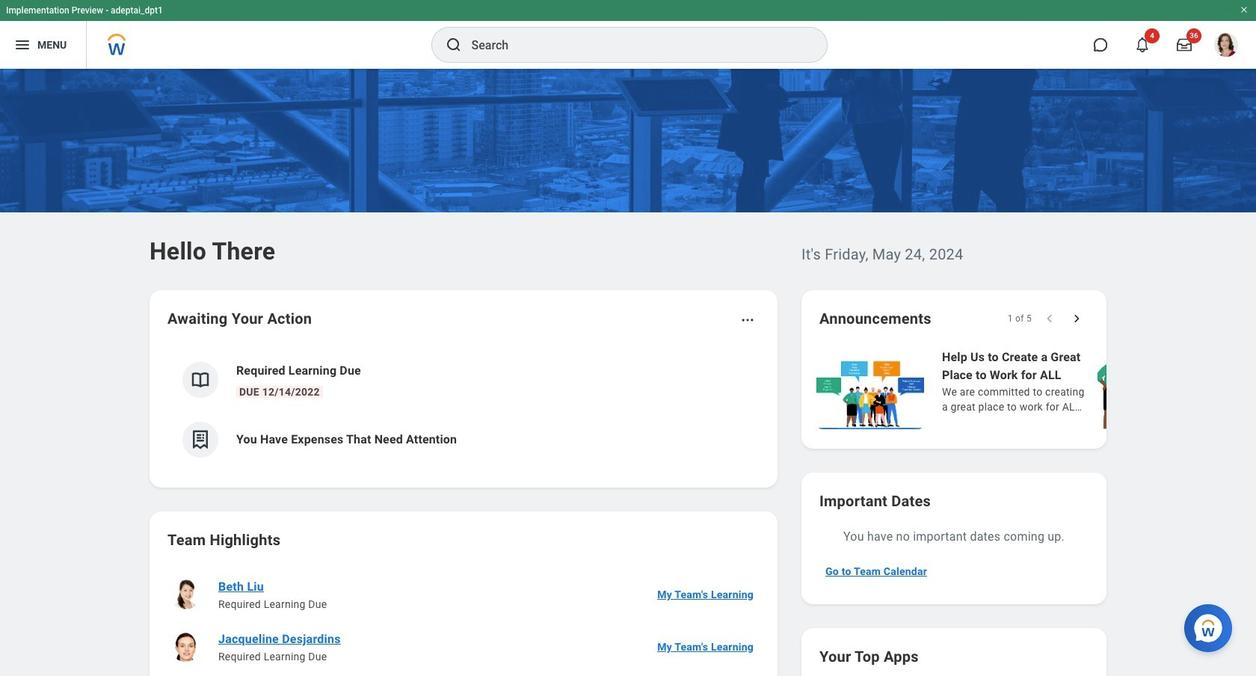 Task type: vqa. For each thing, say whether or not it's contained in the screenshot.
'chevron left small' image
yes



Task type: describe. For each thing, give the bounding box(es) containing it.
chevron left small image
[[1042, 311, 1057, 326]]

justify image
[[13, 36, 31, 54]]

book open image
[[189, 369, 212, 391]]

related actions image
[[740, 313, 755, 328]]

Search Workday  search field
[[472, 28, 796, 61]]

dashboard expenses image
[[189, 429, 212, 451]]



Task type: locate. For each thing, give the bounding box(es) containing it.
chevron right small image
[[1069, 311, 1084, 326]]

list
[[814, 347, 1256, 431], [168, 350, 760, 470], [168, 568, 760, 676]]

banner
[[0, 0, 1256, 69]]

status
[[1008, 313, 1032, 325]]

inbox large image
[[1177, 37, 1192, 52]]

main content
[[0, 69, 1256, 676]]

profile logan mcneil image
[[1215, 33, 1238, 60]]

notifications large image
[[1135, 37, 1150, 52]]

close environment banner image
[[1240, 5, 1249, 14]]

search image
[[445, 36, 463, 54]]



